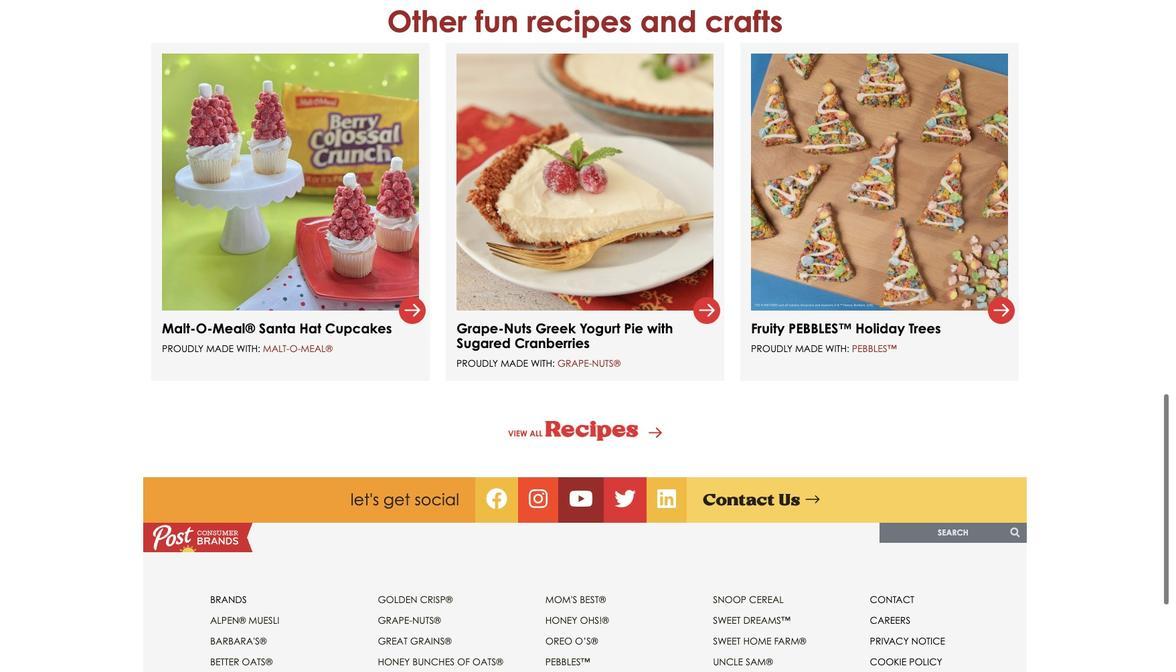 Task type: locate. For each thing, give the bounding box(es) containing it.
0 vertical spatial honey
[[545, 609, 578, 621]]

meal® down hat
[[301, 337, 333, 349]]

o's®
[[575, 630, 598, 641]]

farm®
[[774, 630, 806, 641]]

0 horizontal spatial nuts®
[[412, 609, 441, 621]]

contact for contact link
[[870, 588, 915, 600]]

contact left us
[[703, 485, 775, 503]]

alpen®
[[210, 609, 246, 621]]

alpen® muesli link
[[210, 609, 280, 621]]

sweet home farm® link
[[713, 630, 806, 641]]

post consumer brands link
[[143, 517, 253, 547]]

0 vertical spatial nuts®
[[592, 352, 621, 363]]

sam®
[[746, 651, 773, 662]]

1 vertical spatial contact
[[870, 588, 915, 600]]

0 horizontal spatial oats®
[[242, 651, 273, 662]]

proudly
[[162, 337, 204, 349], [751, 337, 793, 349], [457, 352, 498, 363]]

0 horizontal spatial with:
[[236, 337, 260, 349]]

post consumer brands image
[[143, 517, 253, 547]]

grape- for nuts®
[[378, 609, 412, 621]]

1 horizontal spatial meal®
[[301, 337, 333, 349]]

oats® right of
[[473, 651, 503, 662]]

grape-nuts®
[[378, 609, 441, 621]]

0 horizontal spatial contact
[[703, 485, 775, 503]]

ohs!®
[[580, 609, 609, 621]]

mom's best® link
[[545, 588, 606, 600]]

2 vertical spatial pebbles™
[[545, 651, 590, 662]]

1 horizontal spatial honey
[[545, 609, 578, 621]]

contact
[[703, 485, 775, 503], [870, 588, 915, 600]]

honey down great
[[378, 651, 410, 662]]

made inside the fruity pebbles™ holiday trees proudly made with: pebbles™
[[795, 337, 823, 349]]

2 horizontal spatial proudly
[[751, 337, 793, 349]]

meal®
[[213, 315, 255, 331], [301, 337, 333, 349]]

grape-nuts® link
[[558, 352, 621, 363], [378, 609, 441, 621]]

1 oats® from the left
[[242, 651, 273, 662]]

0 vertical spatial grape-
[[457, 315, 504, 331]]

grape-nuts greek yogurt pie with sugared cranberries link
[[457, 315, 673, 346]]

with:
[[236, 337, 260, 349], [825, 337, 850, 349], [531, 352, 555, 363]]

privacy notice
[[870, 630, 945, 641]]

0 horizontal spatial grape-
[[378, 609, 412, 621]]

1 horizontal spatial made
[[501, 352, 528, 363]]

uncle sam® link
[[713, 651, 773, 662]]

1 sweet from the top
[[713, 609, 741, 621]]

pebbles™ down oreo o's® link
[[545, 651, 590, 662]]

1 vertical spatial grape-nuts® link
[[378, 609, 441, 621]]

honey bunches of oats® link
[[378, 651, 503, 662]]

meal® left santa
[[213, 315, 255, 331]]

0 vertical spatial contact
[[703, 485, 775, 503]]

1 vertical spatial sweet
[[713, 630, 741, 641]]

honey down mom's on the left bottom of page
[[545, 609, 578, 621]]

1 horizontal spatial grape-
[[457, 315, 504, 331]]

Search text field
[[880, 517, 1027, 538]]

grains®
[[410, 630, 452, 641]]

sweet
[[713, 609, 741, 621], [713, 630, 741, 641]]

malt-o-meal® santa hats recipe image
[[162, 48, 419, 305]]

1 horizontal spatial proudly
[[457, 352, 498, 363]]

pebbles™ link down "holiday"
[[852, 337, 897, 349]]

made
[[206, 337, 234, 349], [795, 337, 823, 349], [501, 352, 528, 363]]

brands
[[210, 588, 247, 600]]

0 horizontal spatial malt-
[[162, 315, 196, 331]]

snoop
[[713, 588, 747, 600]]

sweet home farm®
[[713, 630, 806, 641]]

notice
[[912, 630, 945, 641]]

barbara's®
[[210, 630, 267, 641]]

sweet for sweet dreams™
[[713, 609, 741, 621]]

get
[[384, 485, 410, 504]]

0 horizontal spatial grape-nuts® link
[[378, 609, 441, 621]]

contact us
[[703, 485, 800, 503]]

sweet for sweet home farm®
[[713, 630, 741, 641]]

contact us link
[[703, 485, 820, 503]]

0 vertical spatial meal®
[[213, 315, 255, 331]]

with: down malt-o-meal® santa hat cupcakes link
[[236, 337, 260, 349]]

made down nuts
[[501, 352, 528, 363]]

grape-
[[457, 315, 504, 331], [558, 352, 592, 363], [378, 609, 412, 621]]

hat
[[299, 315, 321, 331]]

0 vertical spatial sweet
[[713, 609, 741, 621]]

oats® down barbara's® link
[[242, 651, 273, 662]]

with
[[647, 315, 673, 331]]

with: down 'fruity pebbles™ holiday trees' link
[[825, 337, 850, 349]]

nuts
[[504, 315, 532, 331]]

grape-nuts® link up great grains® at bottom
[[378, 609, 441, 621]]

grape-nuts® link down yogurt
[[558, 352, 621, 363]]

of
[[457, 651, 470, 662]]

made down malt-o-meal® santa hat cupcakes link
[[206, 337, 234, 349]]

0 vertical spatial grape-nuts® link
[[558, 352, 621, 363]]

pebbles™ right fruity
[[789, 315, 852, 331]]

cereal
[[749, 588, 784, 600]]

nuts® up grains®
[[412, 609, 441, 621]]

0 horizontal spatial made
[[206, 337, 234, 349]]

dreams™
[[743, 609, 791, 621]]

better oats®
[[210, 651, 273, 662]]

2 sweet from the top
[[713, 630, 741, 641]]

better
[[210, 651, 239, 662]]

proudly inside the fruity pebbles™ holiday trees proudly made with: pebbles™
[[751, 337, 793, 349]]

2 vertical spatial grape-
[[378, 609, 412, 621]]

with: down the cranberries
[[531, 352, 555, 363]]

1 horizontal spatial with:
[[531, 352, 555, 363]]

1 horizontal spatial malt-
[[263, 337, 290, 349]]

1 vertical spatial meal®
[[301, 337, 333, 349]]

0 horizontal spatial o-
[[196, 315, 213, 331]]

long arrow right image
[[806, 487, 820, 503]]

golden crisp®
[[378, 588, 453, 600]]

0 horizontal spatial proudly
[[162, 337, 204, 349]]

sweet up "uncle"
[[713, 630, 741, 641]]

honey
[[545, 609, 578, 621], [378, 651, 410, 662]]

instagram image
[[529, 487, 548, 503]]

made down 'fruity pebbles™ holiday trees' link
[[795, 337, 823, 349]]

2 horizontal spatial made
[[795, 337, 823, 349]]

1 vertical spatial grape-
[[558, 352, 592, 363]]

nuts®
[[592, 352, 621, 363], [412, 609, 441, 621]]

pebbles™ down "holiday"
[[852, 337, 897, 349]]

sweet down snoop in the bottom right of the page
[[713, 609, 741, 621]]

oreo
[[545, 630, 572, 641]]

1 vertical spatial o-
[[290, 337, 301, 349]]

malt-
[[162, 315, 196, 331], [263, 337, 290, 349]]

1 vertical spatial pebbles™
[[852, 337, 897, 349]]

1 horizontal spatial nuts®
[[592, 352, 621, 363]]

oats®
[[242, 651, 273, 662], [473, 651, 503, 662]]

honey for honey ohs!®
[[545, 609, 578, 621]]

2 horizontal spatial grape-
[[558, 352, 592, 363]]

1 horizontal spatial o-
[[290, 337, 301, 349]]

cupcakes
[[325, 315, 392, 331]]

proudly inside malt-o-meal® santa hat cupcakes proudly made with: malt-o-meal®
[[162, 337, 204, 349]]

1 horizontal spatial oats®
[[473, 651, 503, 662]]

oreo o's®
[[545, 630, 598, 641]]

malt-o-meal® link
[[263, 337, 333, 349]]

santa
[[259, 315, 296, 331]]

alpen® muesli
[[210, 609, 280, 621]]

pebbles™ link down oreo o's® link
[[545, 651, 590, 662]]

nuts® down yogurt
[[592, 352, 621, 363]]

o-
[[196, 315, 213, 331], [290, 337, 301, 349]]

fruity
[[751, 315, 785, 331]]

0 vertical spatial pebbles™ link
[[852, 337, 897, 349]]

cookie policy link
[[870, 651, 943, 662]]

policy
[[909, 651, 943, 662]]

malt-o-meal® santa hat cupcakes proudly made with: malt-o-meal®
[[162, 315, 392, 349]]

brands link
[[210, 588, 247, 600]]

1 vertical spatial honey
[[378, 651, 410, 662]]

snoop cereal
[[713, 588, 784, 600]]

sugared
[[457, 329, 511, 346]]

recipes
[[545, 412, 639, 436]]

1 horizontal spatial contact
[[870, 588, 915, 600]]

pebbles™
[[789, 315, 852, 331], [852, 337, 897, 349], [545, 651, 590, 662]]

1 vertical spatial pebbles™ link
[[545, 651, 590, 662]]

1 horizontal spatial pebbles™ link
[[852, 337, 897, 349]]

better oats® link
[[210, 651, 273, 662]]

1 vertical spatial malt-
[[263, 337, 290, 349]]

social
[[415, 485, 459, 504]]

mom's best®
[[545, 588, 606, 600]]

contact up careers 'link'
[[870, 588, 915, 600]]

cookie policy
[[870, 651, 943, 662]]

0 horizontal spatial meal®
[[213, 315, 255, 331]]

all
[[530, 423, 543, 433]]

oreo o's® link
[[545, 630, 598, 641]]

grape nuts greek yogurt pie recipe image
[[457, 48, 714, 305]]

0 horizontal spatial honey
[[378, 651, 410, 662]]

made inside grape-nuts greek yogurt pie with sugared cranberries proudly made with: grape-nuts®
[[501, 352, 528, 363]]

proudly inside grape-nuts greek yogurt pie with sugared cranberries proudly made with: grape-nuts®
[[457, 352, 498, 363]]

2 horizontal spatial with:
[[825, 337, 850, 349]]



Task type: vqa. For each thing, say whether or not it's contained in the screenshot.
with: within the Malt-O-Meal® Santa Hat Cupcakes Proudly Made With: Malt-O-Meal®
yes



Task type: describe. For each thing, give the bounding box(es) containing it.
muesli
[[249, 609, 280, 621]]

fruity pebbles™ holiday trees link
[[751, 315, 941, 331]]

fruity pebbles holiday trees recipe image
[[751, 48, 1008, 305]]

golden crisp® link
[[378, 588, 453, 600]]

great grains® link
[[378, 630, 452, 641]]

barbara's® link
[[210, 630, 267, 641]]

view all recipes
[[508, 412, 639, 436]]

golden
[[378, 588, 417, 600]]

uncle
[[713, 651, 743, 662]]

grape-nuts greek yogurt pie with sugared cranberries proudly made with: grape-nuts®
[[457, 315, 673, 363]]

great grains®
[[378, 630, 452, 641]]

nuts® inside grape-nuts greek yogurt pie with sugared cranberries proudly made with: grape-nuts®
[[592, 352, 621, 363]]

contact link
[[870, 588, 915, 600]]

sweet dreams™ link
[[713, 609, 791, 621]]

honey bunches of oats®
[[378, 651, 503, 662]]

0 vertical spatial pebbles™
[[789, 315, 852, 331]]

1 horizontal spatial grape-nuts® link
[[558, 352, 621, 363]]

0 vertical spatial malt-
[[162, 315, 196, 331]]

honey for honey bunches of oats®
[[378, 651, 410, 662]]

pie
[[624, 315, 643, 331]]

0 vertical spatial o-
[[196, 315, 213, 331]]

privacy
[[870, 630, 909, 641]]

holiday
[[856, 315, 905, 331]]

with: inside grape-nuts greek yogurt pie with sugared cranberries proudly made with: grape-nuts®
[[531, 352, 555, 363]]

us
[[779, 485, 800, 503]]

with: inside the fruity pebbles™ holiday trees proudly made with: pebbles™
[[825, 337, 850, 349]]

careers
[[870, 609, 911, 621]]

made inside malt-o-meal® santa hat cupcakes proudly made with: malt-o-meal®
[[206, 337, 234, 349]]

careers link
[[870, 609, 911, 621]]

uncle sam®
[[713, 651, 773, 662]]

grape- for nuts
[[457, 315, 504, 331]]

malt-o-meal® santa hat cupcakes link
[[162, 315, 392, 331]]

yogurt
[[580, 315, 620, 331]]

1 vertical spatial nuts®
[[412, 609, 441, 621]]

cookie
[[870, 651, 907, 662]]

cranberries
[[515, 329, 590, 346]]

privacy notice link
[[870, 630, 945, 641]]

best®
[[580, 588, 606, 600]]

mom's
[[545, 588, 577, 600]]

fruity pebbles™ holiday trees proudly made with: pebbles™
[[751, 315, 941, 349]]

with: inside malt-o-meal® santa hat cupcakes proudly made with: malt-o-meal®
[[236, 337, 260, 349]]

view
[[508, 423, 527, 433]]

bunches
[[412, 651, 455, 662]]

trees
[[909, 315, 941, 331]]

crisp®
[[420, 588, 453, 600]]

contact for contact us
[[703, 485, 775, 503]]

sweet dreams™
[[713, 609, 791, 621]]

snoop cereal link
[[713, 588, 784, 600]]

let's get social
[[351, 485, 459, 504]]

0 horizontal spatial pebbles™ link
[[545, 651, 590, 662]]

home
[[743, 630, 772, 641]]

2 oats® from the left
[[473, 651, 503, 662]]

greek
[[536, 315, 576, 331]]

linkedin image
[[657, 487, 676, 503]]

let's
[[351, 485, 379, 504]]

honey ohs!®
[[545, 609, 609, 621]]

honey ohs!® link
[[545, 609, 609, 621]]

great
[[378, 630, 408, 641]]



